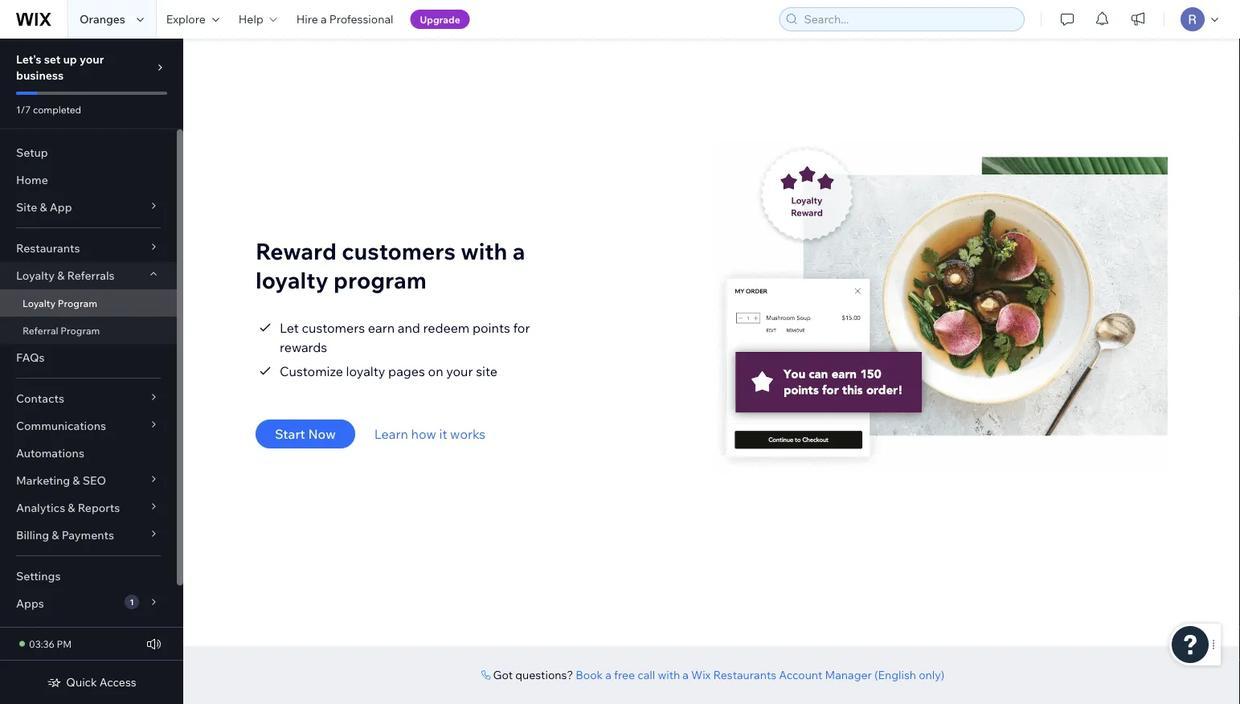Task type: describe. For each thing, give the bounding box(es) containing it.
account
[[779, 668, 823, 682]]

manager
[[825, 668, 872, 682]]

& for marketing
[[73, 473, 80, 488]]

on
[[428, 363, 443, 379]]

customers for reward
[[342, 237, 456, 265]]

rewards
[[280, 339, 327, 355]]

quick
[[66, 675, 97, 689]]

sidebar element
[[0, 39, 183, 704]]

book
[[576, 668, 603, 682]]

professional
[[329, 12, 393, 26]]

setup
[[16, 145, 48, 160]]

your inside let's set up your business
[[80, 52, 104, 66]]

03:36
[[29, 638, 55, 650]]

automations
[[16, 446, 84, 460]]

1 horizontal spatial with
[[658, 668, 680, 682]]

communications button
[[0, 412, 177, 440]]

let's
[[16, 52, 41, 66]]

loyalty & referrals button
[[0, 262, 177, 289]]

faqs
[[16, 350, 45, 365]]

hire a professional link
[[287, 0, 403, 39]]

1/7 completed
[[16, 103, 81, 115]]

home
[[16, 173, 48, 187]]

free
[[614, 668, 635, 682]]

questions?
[[515, 668, 573, 682]]

analytics & reports button
[[0, 494, 177, 522]]

loyalty & referrals
[[16, 268, 115, 283]]

analytics
[[16, 501, 65, 515]]

quick access button
[[47, 675, 136, 690]]

and
[[398, 320, 420, 336]]

business
[[16, 68, 64, 82]]

& for site
[[40, 200, 47, 214]]

referral program link
[[0, 317, 177, 344]]

help
[[239, 12, 263, 26]]

for
[[513, 320, 530, 336]]

program for referral program
[[61, 324, 100, 336]]

a inside reward customers with a loyalty program
[[513, 237, 525, 265]]

oranges
[[80, 12, 125, 26]]

cms link
[[0, 617, 177, 645]]

restaurants inside popup button
[[16, 241, 80, 255]]

call
[[638, 668, 655, 682]]

earn
[[368, 320, 395, 336]]

& for loyalty
[[57, 268, 65, 283]]

start now button
[[256, 420, 355, 449]]

hire a professional
[[296, 12, 393, 26]]

(english
[[875, 668, 916, 682]]

loyalty program
[[23, 297, 97, 309]]

program
[[334, 266, 427, 294]]

customers for let
[[302, 320, 365, 336]]

1
[[130, 597, 134, 607]]

restaurants button
[[0, 235, 177, 262]]

learn
[[374, 426, 408, 442]]

let
[[280, 320, 299, 336]]

billing & payments button
[[0, 522, 177, 549]]

start now
[[275, 426, 336, 442]]

1/7
[[16, 103, 31, 115]]

up
[[63, 52, 77, 66]]

your inside let customers earn and redeem points for rewards customize loyalty pages on your site
[[446, 363, 473, 379]]

a left wix
[[683, 668, 689, 682]]

marketing & seo
[[16, 473, 106, 488]]

pages
[[388, 363, 425, 379]]

how
[[411, 426, 436, 442]]

got
[[493, 668, 513, 682]]

a right "hire"
[[321, 12, 327, 26]]

program for loyalty program
[[58, 297, 97, 309]]

customize
[[280, 363, 343, 379]]

reports
[[78, 501, 120, 515]]

seo
[[83, 473, 106, 488]]

loyalty inside let customers earn and redeem points for rewards customize loyalty pages on your site
[[346, 363, 385, 379]]

setup link
[[0, 139, 177, 166]]

apps
[[16, 596, 44, 611]]

app
[[50, 200, 72, 214]]

redeem
[[423, 320, 470, 336]]

referrals
[[67, 268, 115, 283]]

with inside reward customers with a loyalty program
[[461, 237, 508, 265]]

marketing
[[16, 473, 70, 488]]

access
[[100, 675, 136, 689]]

payments
[[62, 528, 114, 542]]

help button
[[229, 0, 287, 39]]

marketing & seo button
[[0, 467, 177, 494]]



Task type: locate. For each thing, give the bounding box(es) containing it.
& for analytics
[[68, 501, 75, 515]]

0 vertical spatial loyalty
[[16, 268, 55, 283]]

upgrade
[[420, 13, 460, 25]]

faqs link
[[0, 344, 177, 371]]

cms
[[16, 624, 42, 638]]

1 vertical spatial loyalty
[[23, 297, 56, 309]]

Search... field
[[799, 8, 1019, 31]]

restaurants right wix
[[713, 668, 777, 682]]

upgrade button
[[410, 10, 470, 29]]

with up points
[[461, 237, 508, 265]]

0 vertical spatial program
[[58, 297, 97, 309]]

loyalty inside "popup button"
[[16, 268, 55, 283]]

points
[[473, 320, 510, 336]]

& left seo
[[73, 473, 80, 488]]

1 vertical spatial with
[[658, 668, 680, 682]]

& for billing
[[52, 528, 59, 542]]

a up for
[[513, 237, 525, 265]]

0 horizontal spatial restaurants
[[16, 241, 80, 255]]

& up loyalty program
[[57, 268, 65, 283]]

& left reports at the left bottom of the page
[[68, 501, 75, 515]]

learn how it works
[[374, 426, 486, 442]]

billing
[[16, 528, 49, 542]]

let customers earn and redeem points for rewards customize loyalty pages on your site
[[280, 320, 530, 379]]

customers inside let customers earn and redeem points for rewards customize loyalty pages on your site
[[302, 320, 365, 336]]

with
[[461, 237, 508, 265], [658, 668, 680, 682]]

settings
[[16, 569, 61, 583]]

customers inside reward customers with a loyalty program
[[342, 237, 456, 265]]

program
[[58, 297, 97, 309], [61, 324, 100, 336]]

pm
[[57, 638, 72, 650]]

& right billing at the bottom of page
[[52, 528, 59, 542]]

&
[[40, 200, 47, 214], [57, 268, 65, 283], [73, 473, 80, 488], [68, 501, 75, 515], [52, 528, 59, 542]]

& inside popup button
[[73, 473, 80, 488]]

0 horizontal spatial with
[[461, 237, 508, 265]]

quick access
[[66, 675, 136, 689]]

& inside 'dropdown button'
[[40, 200, 47, 214]]

program up the referral program link
[[58, 297, 97, 309]]

your right the up
[[80, 52, 104, 66]]

referral program
[[23, 324, 100, 336]]

restaurants
[[16, 241, 80, 255], [713, 668, 777, 682]]

1 horizontal spatial your
[[446, 363, 473, 379]]

hire
[[296, 12, 318, 26]]

& inside popup button
[[68, 501, 75, 515]]

book a free call with a wix restaurants account manager (english only) link
[[576, 668, 945, 682]]

& right site
[[40, 200, 47, 214]]

a left "free"
[[606, 668, 612, 682]]

customers up program
[[342, 237, 456, 265]]

1 vertical spatial your
[[446, 363, 473, 379]]

program down loyalty program link
[[61, 324, 100, 336]]

0 vertical spatial restaurants
[[16, 241, 80, 255]]

0 horizontal spatial your
[[80, 52, 104, 66]]

1 vertical spatial restaurants
[[713, 668, 777, 682]]

loyalty up loyalty program
[[16, 268, 55, 283]]

loyalty
[[256, 266, 329, 294], [346, 363, 385, 379]]

loyalty for loyalty program
[[23, 297, 56, 309]]

03:36 pm
[[29, 638, 72, 650]]

restaurants up loyalty & referrals
[[16, 241, 80, 255]]

contacts button
[[0, 385, 177, 412]]

loyalty up referral
[[23, 297, 56, 309]]

reward customers with a loyalty program
[[256, 237, 525, 294]]

now
[[308, 426, 336, 442]]

0 vertical spatial with
[[461, 237, 508, 265]]

referral
[[23, 324, 58, 336]]

works
[[450, 426, 486, 442]]

loyalty program link
[[0, 289, 177, 317]]

loyalty inside reward customers with a loyalty program
[[256, 266, 329, 294]]

1 horizontal spatial loyalty
[[346, 363, 385, 379]]

wix
[[691, 668, 711, 682]]

your right on on the bottom of the page
[[446, 363, 473, 379]]

customers up rewards
[[302, 320, 365, 336]]

0 vertical spatial customers
[[342, 237, 456, 265]]

customers
[[342, 237, 456, 265], [302, 320, 365, 336]]

settings link
[[0, 563, 177, 590]]

reward
[[256, 237, 337, 265]]

start
[[275, 426, 305, 442]]

loyalty for loyalty & referrals
[[16, 268, 55, 283]]

0 vertical spatial loyalty
[[256, 266, 329, 294]]

contacts
[[16, 391, 64, 406]]

1 vertical spatial program
[[61, 324, 100, 336]]

completed
[[33, 103, 81, 115]]

site
[[16, 200, 37, 214]]

automations link
[[0, 440, 177, 467]]

with right call
[[658, 668, 680, 682]]

communications
[[16, 419, 106, 433]]

let's set up your business
[[16, 52, 104, 82]]

1 vertical spatial loyalty
[[346, 363, 385, 379]]

loyalty left pages
[[346, 363, 385, 379]]

site & app
[[16, 200, 72, 214]]

site
[[476, 363, 498, 379]]

got questions? book a free call with a wix restaurants account manager (english only)
[[493, 668, 945, 682]]

site & app button
[[0, 194, 177, 221]]

set
[[44, 52, 61, 66]]

0 vertical spatial your
[[80, 52, 104, 66]]

0 horizontal spatial loyalty
[[256, 266, 329, 294]]

your
[[80, 52, 104, 66], [446, 363, 473, 379]]

loyalty down reward
[[256, 266, 329, 294]]

it
[[439, 426, 447, 442]]

1 vertical spatial customers
[[302, 320, 365, 336]]

learn how it works link
[[374, 424, 486, 444]]

explore
[[166, 12, 206, 26]]

1 horizontal spatial restaurants
[[713, 668, 777, 682]]

only)
[[919, 668, 945, 682]]

analytics & reports
[[16, 501, 120, 515]]

billing & payments
[[16, 528, 114, 542]]

home link
[[0, 166, 177, 194]]



Task type: vqa. For each thing, say whether or not it's contained in the screenshot.
the & in the Site & App dropdown button
yes



